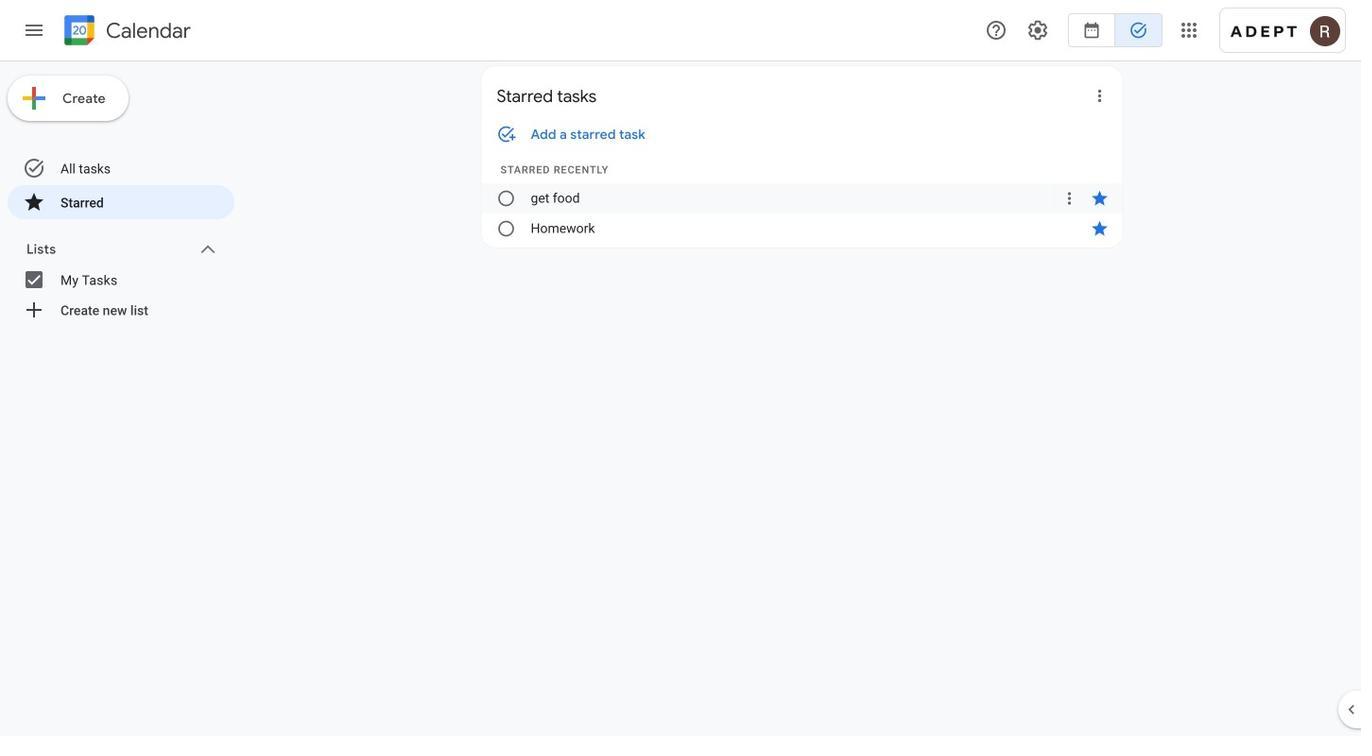 Task type: describe. For each thing, give the bounding box(es) containing it.
heading inside calendar element
[[102, 19, 191, 42]]



Task type: locate. For each thing, give the bounding box(es) containing it.
settings menu image
[[1027, 19, 1049, 42]]

heading
[[102, 19, 191, 42]]

support menu image
[[985, 19, 1008, 42]]

calendar element
[[60, 11, 191, 53]]

tasks sidebar image
[[23, 19, 45, 42]]



Task type: vqa. For each thing, say whether or not it's contained in the screenshot.
left on
no



